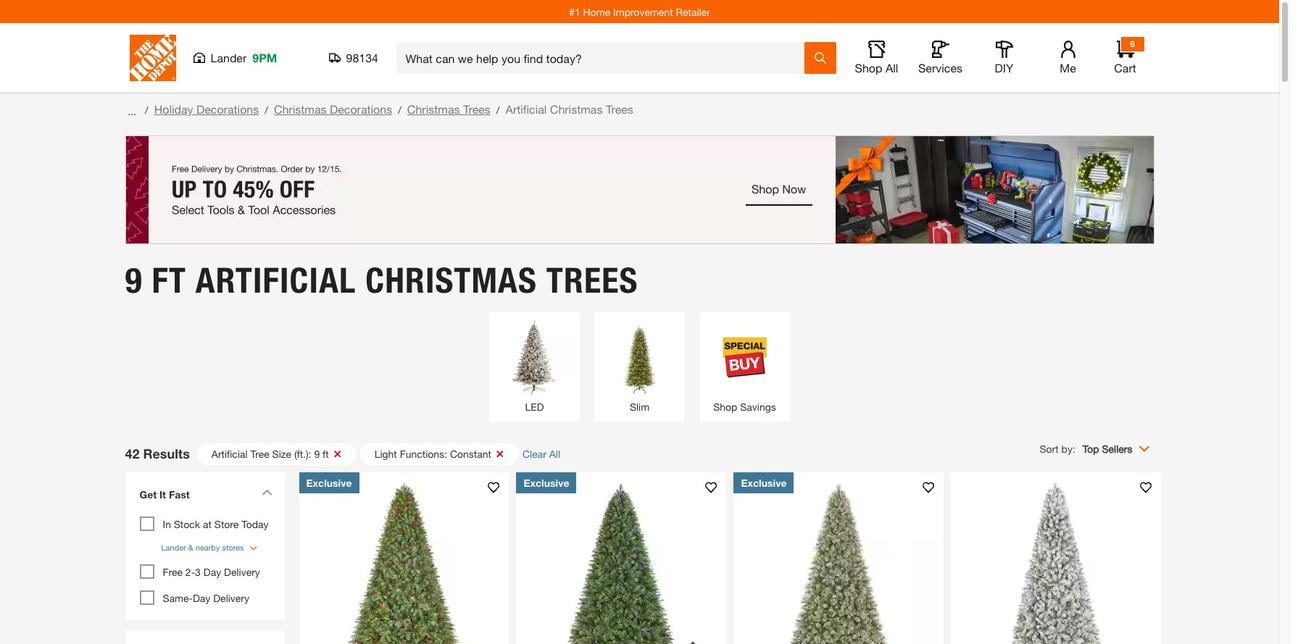 Task type: locate. For each thing, give the bounding box(es) containing it.
functions:
[[400, 448, 447, 460]]

9 ft artificial christmas trees
[[125, 259, 639, 301]]

lander & nearby stores
[[161, 543, 244, 552]]

(ft.):
[[294, 448, 311, 460]]

9
[[125, 259, 143, 301], [314, 448, 320, 460]]

shop for shop savings
[[714, 401, 738, 413]]

decorations down 98134
[[330, 102, 392, 116]]

lander 9pm
[[211, 51, 277, 65]]

decorations
[[196, 102, 259, 116], [330, 102, 392, 116]]

shop all
[[855, 61, 899, 75]]

all left services
[[886, 61, 899, 75]]

cart 6
[[1115, 38, 1137, 75]]

9 inside button
[[314, 448, 320, 460]]

holiday decorations link
[[154, 102, 259, 116]]

shop
[[855, 61, 883, 75], [714, 401, 738, 413]]

led link
[[497, 319, 573, 414]]

day down 3
[[193, 592, 211, 605]]

light functions: constant button
[[360, 443, 519, 465]]

delivery down free 2-3 day delivery
[[213, 592, 249, 605]]

2 vertical spatial artificial
[[212, 448, 248, 460]]

0 horizontal spatial all
[[549, 448, 560, 460]]

shop left savings
[[714, 401, 738, 413]]

42
[[125, 446, 140, 462]]

#1
[[569, 5, 581, 18]]

4 / from the left
[[497, 104, 500, 116]]

0 vertical spatial all
[[886, 61, 899, 75]]

diy
[[995, 61, 1014, 75]]

1 vertical spatial ft
[[323, 448, 329, 460]]

get it fast
[[140, 488, 190, 501]]

1 horizontal spatial ft
[[323, 448, 329, 460]]

0 vertical spatial ft
[[152, 259, 186, 301]]

0 horizontal spatial decorations
[[196, 102, 259, 116]]

... / holiday decorations / christmas decorations / christmas trees / artificial christmas trees
[[125, 102, 634, 117]]

slim link
[[602, 319, 678, 414]]

all right clear
[[549, 448, 560, 460]]

shop all button
[[854, 41, 900, 75]]

delivery
[[224, 566, 260, 579], [213, 592, 249, 605]]

2-
[[186, 566, 195, 579]]

shop left services
[[855, 61, 883, 75]]

all inside shop all button
[[886, 61, 899, 75]]

98134 button
[[329, 51, 379, 65]]

0 horizontal spatial shop
[[714, 401, 738, 413]]

sponsored banner image
[[125, 136, 1155, 244]]

all for clear all
[[549, 448, 560, 460]]

1 horizontal spatial shop
[[855, 61, 883, 75]]

1 vertical spatial shop
[[714, 401, 738, 413]]

light
[[375, 448, 397, 460]]

1 horizontal spatial 9
[[314, 448, 320, 460]]

day right 3
[[204, 566, 221, 579]]

1 / from the left
[[145, 104, 148, 116]]

day
[[204, 566, 221, 579], [193, 592, 211, 605]]

slim
[[630, 401, 650, 413]]

2 exclusive from the left
[[524, 477, 570, 489]]

ft
[[152, 259, 186, 301], [323, 448, 329, 460]]

all
[[886, 61, 899, 75], [549, 448, 560, 460]]

1 vertical spatial lander
[[161, 543, 186, 552]]

sellers
[[1102, 443, 1133, 455]]

0 horizontal spatial lander
[[161, 543, 186, 552]]

lander
[[211, 51, 247, 65], [161, 543, 186, 552]]

9 ft. pre-lit led sparkling amelia frosted pine artificial christmas tree with 600 warm white micro fairy lights image
[[734, 472, 944, 645]]

same-
[[163, 592, 193, 605]]

lander left "&"
[[161, 543, 186, 552]]

lander left 9pm
[[211, 51, 247, 65]]

trees
[[463, 102, 491, 116], [606, 102, 634, 116], [547, 259, 639, 301]]

services button
[[918, 41, 964, 75]]

led image
[[497, 319, 573, 396]]

1 exclusive from the left
[[306, 477, 352, 489]]

by:
[[1062, 443, 1076, 455]]

in stock at store today link
[[163, 518, 269, 530]]

2 horizontal spatial exclusive
[[741, 477, 787, 489]]

1 horizontal spatial all
[[886, 61, 899, 75]]

/
[[145, 104, 148, 116], [265, 104, 268, 116], [398, 104, 402, 116], [497, 104, 500, 116]]

retailer
[[676, 5, 710, 18]]

exclusive
[[306, 477, 352, 489], [524, 477, 570, 489], [741, 477, 787, 489]]

all for shop all
[[886, 61, 899, 75]]

1 decorations from the left
[[196, 102, 259, 116]]

1 horizontal spatial decorations
[[330, 102, 392, 116]]

ft inside button
[[323, 448, 329, 460]]

0 vertical spatial artificial
[[506, 102, 547, 116]]

&
[[188, 543, 193, 552]]

/ left christmas trees link
[[398, 104, 402, 116]]

shop savings image
[[707, 319, 783, 396]]

free
[[163, 566, 183, 579]]

0 horizontal spatial ft
[[152, 259, 186, 301]]

1 horizontal spatial lander
[[211, 51, 247, 65]]

exclusive for 9 ft. pre-lit led wesley pine artificial christmas tree with 650 color changing mini lights image
[[524, 477, 570, 489]]

shop inside button
[[855, 61, 883, 75]]

/ right ...
[[145, 104, 148, 116]]

/ down 9pm
[[265, 104, 268, 116]]

cart
[[1115, 61, 1137, 75]]

light functions: constant
[[375, 448, 492, 460]]

improvement
[[613, 5, 673, 18]]

top
[[1083, 443, 1100, 455]]

artificial
[[506, 102, 547, 116], [196, 259, 356, 301], [212, 448, 248, 460]]

the home depot logo image
[[129, 35, 176, 81]]

0 horizontal spatial exclusive
[[306, 477, 352, 489]]

christmas trees link
[[407, 102, 491, 116]]

1 vertical spatial artificial
[[196, 259, 356, 301]]

delivery down "stores"
[[224, 566, 260, 579]]

#1 home improvement retailer
[[569, 5, 710, 18]]

all inside the clear all 'button'
[[549, 448, 560, 460]]

nearby
[[196, 543, 220, 552]]

0 vertical spatial lander
[[211, 51, 247, 65]]

exclusive for 9 ft. pre-lit led sparkling amelia frosted pine artificial christmas tree with 600 warm white micro fairy lights image
[[741, 477, 787, 489]]

3 / from the left
[[398, 104, 402, 116]]

fast
[[169, 488, 190, 501]]

decorations down lander 9pm
[[196, 102, 259, 116]]

stores
[[222, 543, 244, 552]]

1 vertical spatial delivery
[[213, 592, 249, 605]]

stock
[[174, 518, 200, 530]]

1 vertical spatial all
[[549, 448, 560, 460]]

1 vertical spatial 9
[[314, 448, 320, 460]]

/ right christmas trees link
[[497, 104, 500, 116]]

3 exclusive from the left
[[741, 477, 787, 489]]

2 / from the left
[[265, 104, 268, 116]]

sort by: top sellers
[[1040, 443, 1133, 455]]

0 vertical spatial 9
[[125, 259, 143, 301]]

exclusive for 9 ft. pre-lit led westwood fir artificial christmas tree with 800 warm white micro fairy lights image
[[306, 477, 352, 489]]

clear all
[[523, 448, 560, 460]]

me
[[1060, 61, 1077, 75]]

shop savings
[[714, 401, 776, 413]]

3
[[195, 566, 201, 579]]

1 vertical spatial day
[[193, 592, 211, 605]]

shop savings link
[[707, 319, 783, 414]]

same-day delivery link
[[163, 592, 249, 605]]

christmas
[[274, 102, 327, 116], [407, 102, 460, 116], [550, 102, 603, 116], [366, 259, 537, 301]]

lander for lander 9pm
[[211, 51, 247, 65]]

0 vertical spatial shop
[[855, 61, 883, 75]]

1 horizontal spatial exclusive
[[524, 477, 570, 489]]



Task type: describe. For each thing, give the bounding box(es) containing it.
at
[[203, 518, 212, 530]]

diy button
[[981, 41, 1028, 75]]

9pm
[[253, 51, 277, 65]]

tree
[[251, 448, 269, 460]]

98134
[[346, 51, 378, 65]]

artificial inside the ... / holiday decorations / christmas decorations / christmas trees / artificial christmas trees
[[506, 102, 547, 116]]

0 vertical spatial day
[[204, 566, 221, 579]]

9 ft. pre-lit led wesley pine artificial christmas tree with 650 color changing mini lights image
[[517, 472, 727, 645]]

holiday
[[154, 102, 193, 116]]

0 vertical spatial delivery
[[224, 566, 260, 579]]

clear all button
[[523, 447, 571, 462]]

shop for shop all
[[855, 61, 883, 75]]

9 ft. alta flocked led christmas tree image
[[952, 472, 1162, 645]]

free 2-3 day delivery link
[[163, 566, 260, 579]]

led
[[525, 401, 544, 413]]

What can we help you find today? search field
[[406, 43, 804, 73]]

size
[[272, 448, 291, 460]]

in stock at store today
[[163, 518, 269, 530]]

2 decorations from the left
[[330, 102, 392, 116]]

get it fast link
[[132, 480, 277, 513]]

42 results
[[125, 446, 190, 462]]

...
[[128, 105, 136, 117]]

same-day delivery
[[163, 592, 249, 605]]

me button
[[1045, 41, 1092, 75]]

services
[[919, 61, 963, 75]]

free 2-3 day delivery
[[163, 566, 260, 579]]

store
[[214, 518, 239, 530]]

9 ft. pre-lit led westwood fir artificial christmas tree with 800 warm white micro fairy lights image
[[299, 472, 509, 645]]

artificial tree size (ft.): 9 ft
[[212, 448, 329, 460]]

artificial tree size (ft.): 9 ft button
[[197, 443, 356, 465]]

home
[[583, 5, 611, 18]]

slim image
[[602, 319, 678, 396]]

savings
[[740, 401, 776, 413]]

0 horizontal spatial 9
[[125, 259, 143, 301]]

get
[[140, 488, 157, 501]]

... button
[[125, 101, 139, 121]]

christmas decorations link
[[274, 102, 392, 116]]

today
[[242, 518, 269, 530]]

6
[[1130, 38, 1135, 49]]

results
[[143, 446, 190, 462]]

constant
[[450, 448, 492, 460]]

sort
[[1040, 443, 1059, 455]]

in
[[163, 518, 171, 530]]

caret icon image
[[261, 489, 272, 496]]

artificial inside button
[[212, 448, 248, 460]]

it
[[159, 488, 166, 501]]

lander for lander & nearby stores
[[161, 543, 186, 552]]

clear
[[523, 448, 547, 460]]



Task type: vqa. For each thing, say whether or not it's contained in the screenshot.
☆
no



